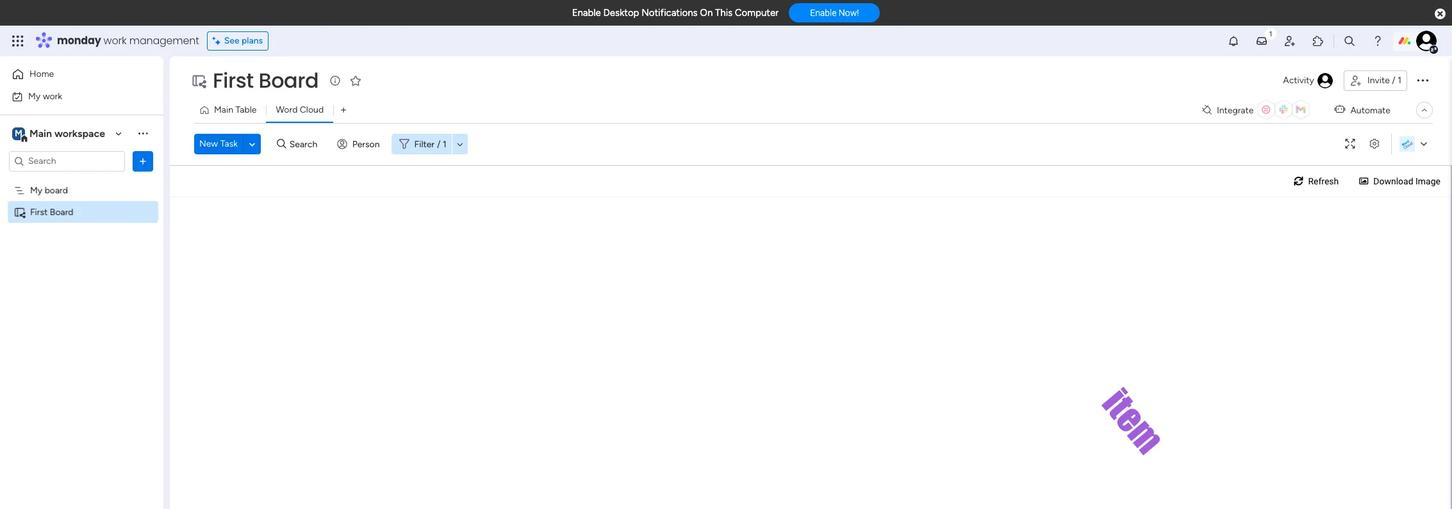 Task type: vqa. For each thing, say whether or not it's contained in the screenshot.
Main within the workspace selection element
yes



Task type: describe. For each thing, give the bounding box(es) containing it.
search everything image
[[1343, 35, 1356, 47]]

workspace
[[54, 127, 105, 139]]

my for my board
[[30, 185, 42, 196]]

work for monday
[[104, 33, 127, 48]]

1 for invite / 1
[[1398, 75, 1401, 86]]

person
[[352, 139, 380, 150]]

autopilot image
[[1334, 101, 1345, 118]]

work for my
[[43, 91, 62, 102]]

1 for filter / 1
[[443, 139, 446, 150]]

activity
[[1283, 75, 1314, 86]]

workspace image
[[12, 127, 25, 141]]

on
[[700, 7, 713, 19]]

workspace options image
[[136, 127, 149, 140]]

select product image
[[12, 35, 24, 47]]

monday
[[57, 33, 101, 48]]

1 image
[[1265, 26, 1276, 41]]

add to favorites image
[[349, 74, 362, 87]]

main for main table
[[214, 104, 233, 115]]

main table
[[214, 104, 257, 115]]

word cloud
[[276, 104, 324, 115]]

enable now!
[[810, 8, 859, 18]]

show board description image
[[328, 74, 343, 87]]

1 vertical spatial board
[[50, 207, 73, 218]]

invite members image
[[1283, 35, 1296, 47]]

shareable board image
[[13, 206, 26, 218]]

0 vertical spatial first
[[213, 66, 254, 95]]

add view image
[[341, 105, 346, 115]]

1 vertical spatial first
[[30, 207, 48, 218]]

v2 search image
[[277, 137, 286, 151]]

new
[[199, 138, 218, 149]]

invite
[[1367, 75, 1390, 86]]

1 vertical spatial first board
[[30, 207, 73, 218]]

First Board field
[[210, 66, 322, 95]]

inbox image
[[1255, 35, 1268, 47]]

invite / 1 button
[[1344, 70, 1407, 91]]

enable desktop notifications on this computer
[[572, 7, 779, 19]]

see
[[224, 35, 239, 46]]

notifications image
[[1227, 35, 1240, 47]]

shareable board image
[[191, 73, 206, 88]]

filter
[[414, 139, 435, 150]]

new task
[[199, 138, 238, 149]]

desktop
[[603, 7, 639, 19]]

plans
[[242, 35, 263, 46]]

integrate
[[1217, 105, 1254, 116]]

options image
[[1415, 72, 1430, 88]]

/ for invite
[[1392, 75, 1395, 86]]

dapulse close image
[[1435, 8, 1446, 21]]

enable for enable desktop notifications on this computer
[[572, 7, 601, 19]]

enable for enable now!
[[810, 8, 837, 18]]

settings image
[[1364, 139, 1385, 149]]

automate
[[1350, 105, 1390, 116]]

this
[[715, 7, 732, 19]]

main for main workspace
[[29, 127, 52, 139]]

0 vertical spatial board
[[259, 66, 319, 95]]

my work button
[[8, 86, 138, 107]]



Task type: locate. For each thing, give the bounding box(es) containing it.
1 vertical spatial /
[[437, 139, 441, 150]]

board up the word
[[259, 66, 319, 95]]

0 vertical spatial 1
[[1398, 75, 1401, 86]]

angle down image
[[249, 139, 255, 149]]

open full screen image
[[1340, 139, 1360, 149]]

invite / 1
[[1367, 75, 1401, 86]]

board
[[259, 66, 319, 95], [50, 207, 73, 218]]

0 vertical spatial /
[[1392, 75, 1395, 86]]

filter / 1
[[414, 139, 446, 150]]

first board down my board
[[30, 207, 73, 218]]

1 vertical spatial 1
[[443, 139, 446, 150]]

now!
[[839, 8, 859, 18]]

my down home
[[28, 91, 41, 102]]

0 horizontal spatial board
[[50, 207, 73, 218]]

main inside workspace selection element
[[29, 127, 52, 139]]

/
[[1392, 75, 1395, 86], [437, 139, 441, 150]]

0 horizontal spatial /
[[437, 139, 441, 150]]

/ right filter
[[437, 139, 441, 150]]

0 horizontal spatial enable
[[572, 7, 601, 19]]

work inside button
[[43, 91, 62, 102]]

collapse board header image
[[1419, 105, 1430, 115]]

list box
[[0, 177, 163, 396]]

1 horizontal spatial work
[[104, 33, 127, 48]]

0 horizontal spatial work
[[43, 91, 62, 102]]

0 horizontal spatial first board
[[30, 207, 73, 218]]

enable inside enable now! button
[[810, 8, 837, 18]]

task
[[220, 138, 238, 149]]

work
[[104, 33, 127, 48], [43, 91, 62, 102]]

main table button
[[194, 100, 266, 120]]

board down board
[[50, 207, 73, 218]]

0 vertical spatial first board
[[213, 66, 319, 95]]

1 vertical spatial work
[[43, 91, 62, 102]]

1
[[1398, 75, 1401, 86], [443, 139, 446, 150]]

see plans button
[[207, 31, 269, 51]]

1 horizontal spatial /
[[1392, 75, 1395, 86]]

main inside button
[[214, 104, 233, 115]]

home button
[[8, 64, 138, 85]]

first right shareable board icon
[[30, 207, 48, 218]]

main left the table
[[214, 104, 233, 115]]

0 vertical spatial work
[[104, 33, 127, 48]]

0 horizontal spatial main
[[29, 127, 52, 139]]

Search field
[[286, 135, 325, 153]]

help image
[[1371, 35, 1384, 47]]

/ right invite
[[1392, 75, 1395, 86]]

list box containing my board
[[0, 177, 163, 396]]

/ inside button
[[1392, 75, 1395, 86]]

workspace selection element
[[12, 126, 107, 143]]

my work
[[28, 91, 62, 102]]

notifications
[[642, 7, 698, 19]]

word
[[276, 104, 298, 115]]

dapulse integrations image
[[1202, 105, 1212, 115]]

first board up the table
[[213, 66, 319, 95]]

enable left desktop
[[572, 7, 601, 19]]

cloud
[[300, 104, 324, 115]]

board
[[45, 185, 68, 196]]

options image
[[136, 155, 149, 168]]

m
[[15, 128, 22, 139]]

arrow down image
[[452, 136, 468, 152]]

my board
[[30, 185, 68, 196]]

first up main table
[[213, 66, 254, 95]]

my inside button
[[28, 91, 41, 102]]

1 horizontal spatial first board
[[213, 66, 319, 95]]

1 horizontal spatial enable
[[810, 8, 837, 18]]

first
[[213, 66, 254, 95], [30, 207, 48, 218]]

enable
[[572, 7, 601, 19], [810, 8, 837, 18]]

1 vertical spatial my
[[30, 185, 42, 196]]

0 horizontal spatial first
[[30, 207, 48, 218]]

/ for filter
[[437, 139, 441, 150]]

work down home
[[43, 91, 62, 102]]

0 horizontal spatial 1
[[443, 139, 446, 150]]

0 vertical spatial main
[[214, 104, 233, 115]]

monday work management
[[57, 33, 199, 48]]

enable left now!
[[810, 8, 837, 18]]

jacob simon image
[[1416, 31, 1437, 51]]

1 inside button
[[1398, 75, 1401, 86]]

work right monday
[[104, 33, 127, 48]]

enable now! button
[[789, 3, 880, 23]]

computer
[[735, 7, 779, 19]]

person button
[[332, 134, 387, 154]]

1 horizontal spatial first
[[213, 66, 254, 95]]

my left board
[[30, 185, 42, 196]]

0 vertical spatial my
[[28, 91, 41, 102]]

my for my work
[[28, 91, 41, 102]]

word cloud button
[[266, 100, 333, 120]]

Search in workspace field
[[27, 154, 107, 169]]

option
[[0, 179, 163, 181]]

main
[[214, 104, 233, 115], [29, 127, 52, 139]]

1 horizontal spatial board
[[259, 66, 319, 95]]

main workspace
[[29, 127, 105, 139]]

main right workspace icon
[[29, 127, 52, 139]]

activity button
[[1278, 70, 1339, 91]]

table
[[235, 104, 257, 115]]

1 right invite
[[1398, 75, 1401, 86]]

see plans
[[224, 35, 263, 46]]

first board
[[213, 66, 319, 95], [30, 207, 73, 218]]

apps image
[[1312, 35, 1324, 47]]

1 vertical spatial main
[[29, 127, 52, 139]]

my
[[28, 91, 41, 102], [30, 185, 42, 196]]

1 horizontal spatial 1
[[1398, 75, 1401, 86]]

management
[[129, 33, 199, 48]]

1 left arrow down icon
[[443, 139, 446, 150]]

1 horizontal spatial main
[[214, 104, 233, 115]]

home
[[29, 69, 54, 79]]

new task button
[[194, 134, 243, 154]]



